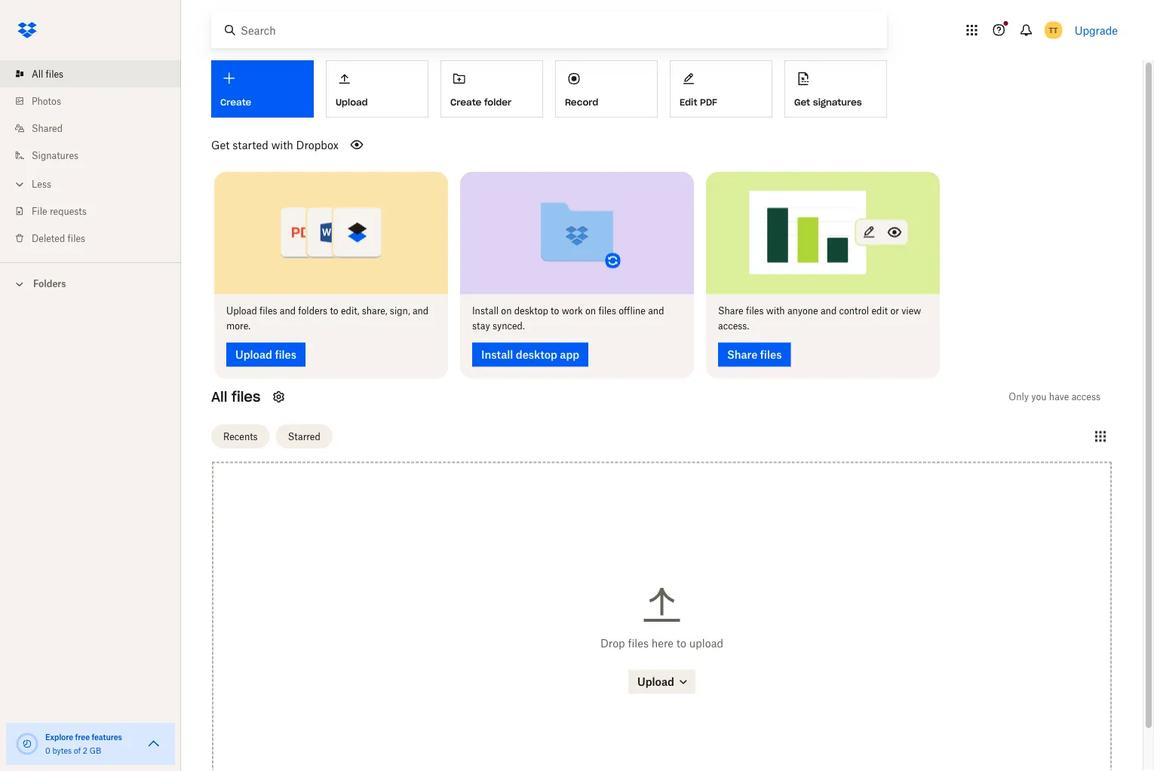 Task type: locate. For each thing, give the bounding box(es) containing it.
3 and from the left
[[648, 306, 664, 317]]

here
[[651, 638, 674, 650]]

get for get started with dropbox
[[211, 138, 230, 151]]

only
[[1009, 391, 1029, 403]]

and inside share files with anyone and control edit or view access.
[[821, 306, 837, 317]]

dropbox image
[[12, 15, 42, 45]]

bytes
[[52, 746, 72, 756]]

stay
[[472, 321, 490, 332]]

with left anyone
[[766, 306, 785, 317]]

install on desktop to work on files offline and stay synced.
[[472, 306, 664, 332]]

get inside button
[[794, 96, 810, 108]]

on
[[501, 306, 512, 317], [585, 306, 596, 317]]

install desktop app button
[[472, 343, 588, 367]]

get for get signatures
[[794, 96, 810, 108]]

1 vertical spatial with
[[766, 306, 785, 317]]

recents
[[223, 431, 258, 442]]

upload files
[[235, 348, 297, 361]]

with right started
[[271, 138, 293, 151]]

install inside install on desktop to work on files offline and stay synced.
[[472, 306, 499, 317]]

Search in folder "Dropbox" text field
[[241, 22, 855, 38]]

create for create
[[220, 97, 251, 108]]

upload down more.
[[235, 348, 272, 361]]

signatures link
[[12, 142, 181, 169]]

with for started
[[271, 138, 293, 151]]

create folder button
[[440, 60, 543, 118]]

1 vertical spatial upload button
[[628, 670, 695, 694]]

record
[[565, 96, 598, 108]]

desktop
[[514, 306, 548, 317], [516, 348, 557, 361]]

0 horizontal spatial all
[[32, 68, 43, 80]]

install desktop app
[[481, 348, 579, 361]]

to inside install on desktop to work on files offline and stay synced.
[[551, 306, 559, 317]]

0 vertical spatial install
[[472, 306, 499, 317]]

get started with dropbox
[[211, 138, 339, 151]]

share
[[718, 306, 743, 317], [727, 348, 758, 361]]

edit
[[871, 306, 888, 317]]

0 horizontal spatial create
[[220, 97, 251, 108]]

0 vertical spatial share
[[718, 306, 743, 317]]

all
[[32, 68, 43, 80], [211, 388, 227, 406]]

upload files and folders to edit, share, sign, and more.
[[226, 306, 429, 332]]

shared link
[[12, 115, 181, 142]]

upload files button
[[226, 343, 306, 367]]

0 horizontal spatial get
[[211, 138, 230, 151]]

to
[[330, 306, 338, 317], [551, 306, 559, 317], [676, 638, 686, 650]]

deleted
[[32, 233, 65, 244]]

drop
[[600, 638, 625, 650]]

1 horizontal spatial all files
[[211, 388, 261, 406]]

drop files here to upload
[[600, 638, 723, 650]]

files up folder settings image
[[275, 348, 297, 361]]

edit,
[[341, 306, 359, 317]]

upload
[[689, 638, 723, 650]]

files up photos
[[46, 68, 63, 80]]

all files list item
[[0, 60, 181, 87]]

deleted files link
[[12, 225, 181, 252]]

upload inside button
[[235, 348, 272, 361]]

all files
[[32, 68, 63, 80], [211, 388, 261, 406]]

install up stay
[[472, 306, 499, 317]]

on right work
[[585, 306, 596, 317]]

and left folders
[[280, 306, 296, 317]]

to right here
[[676, 638, 686, 650]]

work
[[562, 306, 583, 317]]

to for install on desktop to work on files offline and stay synced.
[[551, 306, 559, 317]]

anyone
[[787, 306, 818, 317]]

create
[[450, 96, 481, 108], [220, 97, 251, 108]]

control
[[839, 306, 869, 317]]

2 horizontal spatial to
[[676, 638, 686, 650]]

desktop inside install on desktop to work on files offline and stay synced.
[[514, 306, 548, 317]]

all up photos
[[32, 68, 43, 80]]

files up upload files
[[259, 306, 277, 317]]

and left the control
[[821, 306, 837, 317]]

1 horizontal spatial all
[[211, 388, 227, 406]]

to for drop files here to upload
[[676, 638, 686, 650]]

share up access.
[[718, 306, 743, 317]]

install inside install desktop app button
[[481, 348, 513, 361]]

share inside button
[[727, 348, 758, 361]]

get signatures
[[794, 96, 862, 108]]

folder
[[484, 96, 511, 108]]

1 horizontal spatial to
[[551, 306, 559, 317]]

files left offline
[[598, 306, 616, 317]]

and
[[280, 306, 296, 317], [412, 306, 429, 317], [648, 306, 664, 317], [821, 306, 837, 317]]

files left folder settings image
[[231, 388, 261, 406]]

1 horizontal spatial upload button
[[628, 670, 695, 694]]

install down synced.
[[481, 348, 513, 361]]

0 vertical spatial desktop
[[514, 306, 548, 317]]

files left here
[[628, 638, 649, 650]]

and right offline
[[648, 306, 664, 317]]

upload up more.
[[226, 306, 257, 317]]

upload button
[[326, 60, 428, 118], [628, 670, 695, 694]]

0 horizontal spatial with
[[271, 138, 293, 151]]

all files up photos
[[32, 68, 63, 80]]

all files up recents
[[211, 388, 261, 406]]

0 vertical spatial with
[[271, 138, 293, 151]]

list containing all files
[[0, 51, 181, 262]]

share files button
[[718, 343, 791, 367]]

share down access.
[[727, 348, 758, 361]]

desktop up synced.
[[514, 306, 548, 317]]

desktop left app
[[516, 348, 557, 361]]

1 on from the left
[[501, 306, 512, 317]]

0 horizontal spatial all files
[[32, 68, 63, 80]]

0 vertical spatial all
[[32, 68, 43, 80]]

app
[[560, 348, 579, 361]]

1 vertical spatial desktop
[[516, 348, 557, 361]]

share inside share files with anyone and control edit or view access.
[[718, 306, 743, 317]]

create inside popup button
[[220, 97, 251, 108]]

4 and from the left
[[821, 306, 837, 317]]

files inside share files with anyone and control edit or view access.
[[746, 306, 764, 317]]

1 horizontal spatial on
[[585, 306, 596, 317]]

to left edit,
[[330, 306, 338, 317]]

and right sign,
[[412, 306, 429, 317]]

1 vertical spatial install
[[481, 348, 513, 361]]

1 vertical spatial get
[[211, 138, 230, 151]]

with inside share files with anyone and control edit or view access.
[[766, 306, 785, 317]]

to left work
[[551, 306, 559, 317]]

record button
[[555, 60, 658, 118]]

photos
[[32, 95, 61, 107]]

files up access.
[[746, 306, 764, 317]]

and inside install on desktop to work on files offline and stay synced.
[[648, 306, 664, 317]]

started
[[232, 138, 268, 151]]

1 horizontal spatial create
[[450, 96, 481, 108]]

get signatures button
[[784, 60, 887, 118]]

create inside button
[[450, 96, 481, 108]]

0 horizontal spatial on
[[501, 306, 512, 317]]

0 vertical spatial all files
[[32, 68, 63, 80]]

1 vertical spatial share
[[727, 348, 758, 361]]

0 horizontal spatial to
[[330, 306, 338, 317]]

signatures
[[813, 96, 862, 108]]

get left started
[[211, 138, 230, 151]]

sign,
[[390, 306, 410, 317]]

1 horizontal spatial get
[[794, 96, 810, 108]]

install
[[472, 306, 499, 317], [481, 348, 513, 361]]

create up started
[[220, 97, 251, 108]]

all up recents
[[211, 388, 227, 406]]

folders
[[33, 278, 66, 290]]

tt button
[[1041, 18, 1066, 42]]

list
[[0, 51, 181, 262]]

edit pdf
[[680, 96, 717, 108]]

0 vertical spatial get
[[794, 96, 810, 108]]

upload
[[336, 96, 368, 108], [226, 306, 257, 317], [235, 348, 272, 361], [637, 676, 674, 689]]

shared
[[32, 123, 63, 134]]

get
[[794, 96, 810, 108], [211, 138, 230, 151]]

create left folder
[[450, 96, 481, 108]]

files
[[46, 68, 63, 80], [68, 233, 85, 244], [259, 306, 277, 317], [598, 306, 616, 317], [746, 306, 764, 317], [275, 348, 297, 361], [760, 348, 782, 361], [231, 388, 261, 406], [628, 638, 649, 650]]

edit pdf button
[[670, 60, 772, 118]]

1 horizontal spatial with
[[766, 306, 785, 317]]

upgrade link
[[1075, 24, 1118, 37]]

0 horizontal spatial upload button
[[326, 60, 428, 118]]

on up synced.
[[501, 306, 512, 317]]

get left signatures
[[794, 96, 810, 108]]

with
[[271, 138, 293, 151], [766, 306, 785, 317]]

gb
[[89, 746, 101, 756]]



Task type: describe. For each thing, give the bounding box(es) containing it.
synced.
[[492, 321, 525, 332]]

create for create folder
[[450, 96, 481, 108]]

folders
[[298, 306, 327, 317]]

explore free features 0 bytes of 2 gb
[[45, 733, 122, 756]]

all files link
[[12, 60, 181, 87]]

all inside list item
[[32, 68, 43, 80]]

access.
[[718, 321, 749, 332]]

2 on from the left
[[585, 306, 596, 317]]

starred
[[288, 431, 320, 442]]

install for install desktop app
[[481, 348, 513, 361]]

offline
[[619, 306, 646, 317]]

signatures
[[32, 150, 79, 161]]

with for files
[[766, 306, 785, 317]]

desktop inside button
[[516, 348, 557, 361]]

photos link
[[12, 87, 181, 115]]

access
[[1072, 391, 1100, 403]]

1 vertical spatial all files
[[211, 388, 261, 406]]

file
[[32, 206, 47, 217]]

quota usage element
[[15, 732, 39, 757]]

file requests link
[[12, 198, 181, 225]]

deleted files
[[32, 233, 85, 244]]

upgrade
[[1075, 24, 1118, 37]]

0
[[45, 746, 50, 756]]

dropbox
[[296, 138, 339, 151]]

share files with anyone and control edit or view access.
[[718, 306, 921, 332]]

create button
[[211, 60, 314, 118]]

share files
[[727, 348, 782, 361]]

all files inside list item
[[32, 68, 63, 80]]

share for share files
[[727, 348, 758, 361]]

files inside list item
[[46, 68, 63, 80]]

upload inside upload files and folders to edit, share, sign, and more.
[[226, 306, 257, 317]]

files inside upload files and folders to edit, share, sign, and more.
[[259, 306, 277, 317]]

share for share files with anyone and control edit or view access.
[[718, 306, 743, 317]]

files inside install on desktop to work on files offline and stay synced.
[[598, 306, 616, 317]]

starred button
[[276, 425, 332, 449]]

to inside upload files and folders to edit, share, sign, and more.
[[330, 306, 338, 317]]

files right deleted
[[68, 233, 85, 244]]

upload down drop files here to upload
[[637, 676, 674, 689]]

more.
[[226, 321, 250, 332]]

0 vertical spatial upload button
[[326, 60, 428, 118]]

create folder
[[450, 96, 511, 108]]

edit
[[680, 96, 697, 108]]

of
[[74, 746, 81, 756]]

upload up 'dropbox'
[[336, 96, 368, 108]]

explore
[[45, 733, 73, 742]]

folders button
[[0, 272, 181, 295]]

have
[[1049, 391, 1069, 403]]

you
[[1031, 391, 1047, 403]]

1 and from the left
[[280, 306, 296, 317]]

requests
[[50, 206, 87, 217]]

2 and from the left
[[412, 306, 429, 317]]

pdf
[[700, 96, 717, 108]]

files down share files with anyone and control edit or view access.
[[760, 348, 782, 361]]

file requests
[[32, 206, 87, 217]]

view
[[901, 306, 921, 317]]

only you have access
[[1009, 391, 1100, 403]]

recents button
[[211, 425, 270, 449]]

free
[[75, 733, 90, 742]]

less
[[32, 178, 51, 190]]

features
[[92, 733, 122, 742]]

tt
[[1049, 25, 1058, 35]]

2
[[83, 746, 87, 756]]

share,
[[362, 306, 387, 317]]

folder settings image
[[270, 388, 288, 406]]

install for install on desktop to work on files offline and stay synced.
[[472, 306, 499, 317]]

1 vertical spatial all
[[211, 388, 227, 406]]

less image
[[12, 177, 27, 192]]

or
[[890, 306, 899, 317]]



Task type: vqa. For each thing, say whether or not it's contained in the screenshot.
"Upload"
yes



